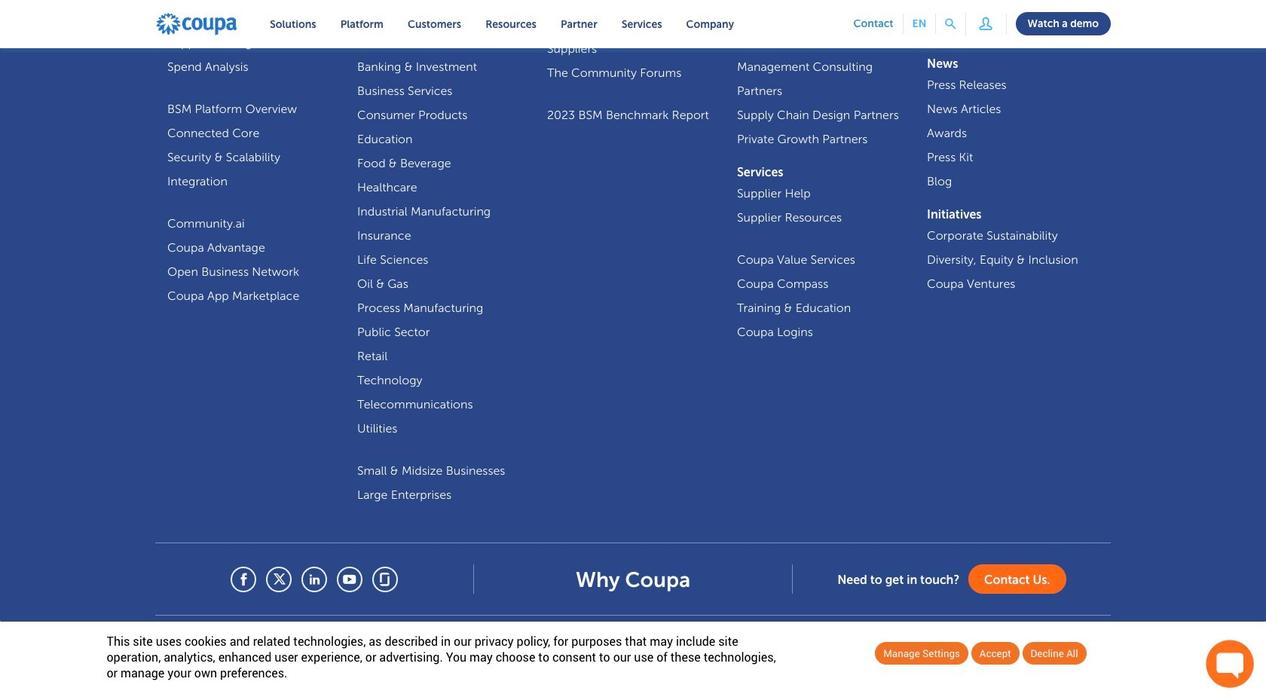 Task type: locate. For each thing, give the bounding box(es) containing it.
mag glass image
[[945, 19, 956, 30]]

glassdoor image
[[374, 568, 396, 591]]

linkedin image
[[303, 568, 326, 591]]

platform_user_centric image
[[975, 13, 997, 34]]



Task type: vqa. For each thing, say whether or not it's contained in the screenshot.
Glassdoor image
yes



Task type: describe. For each thing, give the bounding box(es) containing it.
twitter image
[[268, 568, 290, 591]]

home image
[[155, 12, 238, 36]]

facebook image
[[232, 568, 255, 591]]

youtube image
[[338, 568, 361, 591]]



